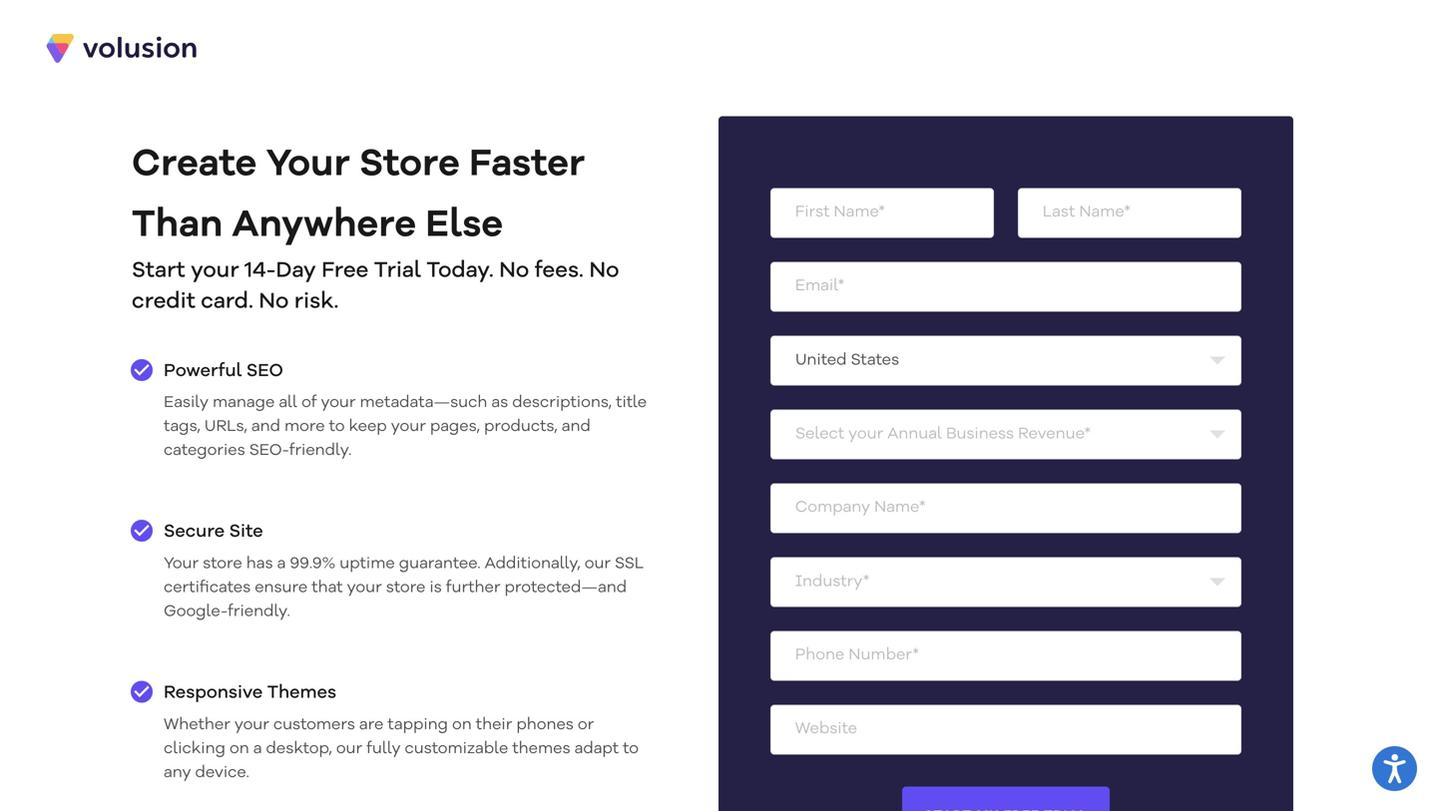 Task type: locate. For each thing, give the bounding box(es) containing it.
your right of
[[321, 395, 356, 411]]

on
[[452, 718, 472, 733], [230, 741, 249, 757]]

1 vertical spatial to
[[623, 741, 639, 757]]

easily
[[164, 395, 209, 411]]

1 and from the left
[[251, 419, 280, 435]]

store up certificates on the bottom of the page
[[203, 556, 242, 572]]

clicking
[[164, 741, 226, 757]]

more
[[285, 419, 325, 435]]

has
[[246, 556, 273, 572]]

name*
[[834, 205, 885, 221], [1079, 205, 1131, 221], [874, 500, 926, 516]]

themes
[[267, 685, 336, 703]]

no down 14-
[[259, 291, 289, 313]]

our down are
[[336, 741, 362, 757]]

ssl
[[615, 556, 644, 572]]

faster
[[469, 146, 585, 184]]

0 vertical spatial a
[[277, 556, 286, 572]]

pages,
[[430, 419, 480, 435]]

or
[[578, 718, 594, 733]]

store left is
[[386, 580, 426, 596]]

no left "fees."
[[499, 261, 529, 283]]

1 horizontal spatial to
[[623, 741, 639, 757]]

0 horizontal spatial and
[[251, 419, 280, 435]]

your
[[191, 261, 239, 283], [321, 395, 356, 411], [391, 419, 426, 435], [347, 580, 382, 596], [234, 718, 269, 733]]

on up device. on the left bottom of the page
[[230, 741, 249, 757]]

phones
[[516, 718, 574, 733]]

fees.
[[535, 261, 584, 283]]

no right "fees."
[[589, 261, 619, 283]]

1 vertical spatial store
[[386, 580, 426, 596]]

Company Name* text field
[[771, 484, 1242, 534]]

manage
[[213, 395, 275, 411]]

today.
[[427, 261, 494, 283]]

categories
[[164, 443, 245, 459]]

friendly. down the ensure
[[228, 604, 290, 620]]

start your 14-day free trial today. no fees. no credit card. no risk.
[[132, 261, 619, 313]]

first
[[795, 205, 830, 221]]

and down descriptions,
[[562, 419, 591, 435]]

your down responsive themes
[[234, 718, 269, 733]]

free
[[322, 261, 369, 283]]

Website text field
[[771, 705, 1242, 755]]

1 horizontal spatial a
[[277, 556, 286, 572]]

your down secure
[[164, 556, 199, 572]]

further
[[446, 580, 501, 596]]

your up card.
[[191, 261, 239, 283]]

tags,
[[164, 419, 201, 435]]

responsive themes
[[164, 685, 336, 703]]

than
[[132, 207, 223, 245]]

a
[[277, 556, 286, 572], [253, 741, 262, 757]]

no
[[499, 261, 529, 283], [589, 261, 619, 283], [259, 291, 289, 313]]

a left "desktop,"
[[253, 741, 262, 757]]

1 horizontal spatial our
[[585, 556, 611, 572]]

friendly. inside your store has a 99.9% uptime guarantee. additionally, our ssl certificates ensure that your store is further protected—and google-friendly.
[[228, 604, 290, 620]]

Last Name* text field
[[1018, 188, 1242, 238]]

to inside whether your customers are tapping on their phones or clicking on a desktop, our fully customizable themes adapt to any device.
[[623, 741, 639, 757]]

any
[[164, 765, 191, 781]]

1 vertical spatial our
[[336, 741, 362, 757]]

0 horizontal spatial your
[[164, 556, 199, 572]]

last name*
[[1043, 205, 1131, 221]]

0 vertical spatial our
[[585, 556, 611, 572]]

and
[[251, 419, 280, 435], [562, 419, 591, 435]]

descriptions,
[[512, 395, 612, 411]]

our left ssl on the left
[[585, 556, 611, 572]]

0 horizontal spatial our
[[336, 741, 362, 757]]

1 horizontal spatial and
[[562, 419, 591, 435]]

0 vertical spatial your
[[266, 146, 350, 184]]

whether
[[164, 718, 230, 733]]

our inside whether your customers are tapping on their phones or clicking on a desktop, our fully customizable themes adapt to any device.
[[336, 741, 362, 757]]

friendly. down more
[[289, 443, 352, 459]]

friendly.
[[289, 443, 352, 459], [228, 604, 290, 620]]

Email* email field
[[771, 262, 1242, 312]]

google-
[[164, 604, 228, 620]]

themes
[[512, 741, 571, 757]]

responsive
[[164, 685, 263, 703]]

1 vertical spatial your
[[164, 556, 199, 572]]

1 vertical spatial a
[[253, 741, 262, 757]]

your inside your store has a 99.9% uptime guarantee. additionally, our ssl certificates ensure that your store is further protected—and google-friendly.
[[164, 556, 199, 572]]

0 horizontal spatial a
[[253, 741, 262, 757]]

and up the seo-
[[251, 419, 280, 435]]

website
[[795, 722, 857, 738]]

phone
[[795, 648, 845, 664]]

to right adapt
[[623, 741, 639, 757]]

name* right company
[[874, 500, 926, 516]]

0 horizontal spatial on
[[230, 741, 249, 757]]

name* right first
[[834, 205, 885, 221]]

your
[[266, 146, 350, 184], [164, 556, 199, 572]]

store
[[203, 556, 242, 572], [386, 580, 426, 596]]

start
[[132, 261, 185, 283]]

1 horizontal spatial your
[[266, 146, 350, 184]]

desktop,
[[266, 741, 332, 757]]

company name*
[[795, 500, 926, 516]]

on up customizable at left
[[452, 718, 472, 733]]

device.
[[195, 765, 249, 781]]

0 horizontal spatial to
[[329, 419, 345, 435]]

your inside whether your customers are tapping on their phones or clicking on a desktop, our fully customizable themes adapt to any device.
[[234, 718, 269, 733]]

name* for company name*
[[874, 500, 926, 516]]

else
[[425, 207, 503, 245]]

0 vertical spatial to
[[329, 419, 345, 435]]

seo-
[[249, 443, 289, 459]]

1 vertical spatial friendly.
[[228, 604, 290, 620]]

your up anywhere
[[266, 146, 350, 184]]

easily manage all of your metadata—such as descriptions, title tags, urls, and more to keep your pages, products, and categories seo-friendly.
[[164, 395, 647, 459]]

your down metadata—such
[[391, 419, 426, 435]]

to left 'keep'
[[329, 419, 345, 435]]

name* for last name*
[[1079, 205, 1131, 221]]

your down uptime
[[347, 580, 382, 596]]

2 horizontal spatial no
[[589, 261, 619, 283]]

open accessibe: accessibility options, statement and help image
[[1384, 754, 1406, 784]]

0 vertical spatial friendly.
[[289, 443, 352, 459]]

our
[[585, 556, 611, 572], [336, 741, 362, 757]]

create
[[132, 146, 257, 184]]

to
[[329, 419, 345, 435], [623, 741, 639, 757]]

name* right last
[[1079, 205, 1131, 221]]

uptime
[[340, 556, 395, 572]]

1 horizontal spatial store
[[386, 580, 426, 596]]

a right has
[[277, 556, 286, 572]]

0 horizontal spatial store
[[203, 556, 242, 572]]

1 horizontal spatial on
[[452, 718, 472, 733]]



Task type: describe. For each thing, give the bounding box(es) containing it.
phone number*
[[795, 648, 919, 664]]

their
[[476, 718, 512, 733]]

0 vertical spatial store
[[203, 556, 242, 572]]

urls,
[[205, 419, 247, 435]]

volusion logo image
[[44, 32, 199, 65]]

card.
[[201, 291, 253, 313]]

credit
[[132, 291, 195, 313]]

secure site
[[164, 524, 263, 542]]

protected—and
[[505, 580, 627, 596]]

adapt
[[575, 741, 619, 757]]

secure
[[164, 524, 225, 542]]

site
[[229, 524, 263, 542]]

whether your customers are tapping on their phones or clicking on a desktop, our fully customizable themes adapt to any device.
[[164, 718, 639, 781]]

company
[[795, 500, 870, 516]]

day
[[276, 261, 316, 283]]

a inside your store has a 99.9% uptime guarantee. additionally, our ssl certificates ensure that your store is further protected—and google-friendly.
[[277, 556, 286, 572]]

number*
[[849, 648, 919, 664]]

to inside easily manage all of your metadata—such as descriptions, title tags, urls, and more to keep your pages, products, and categories seo-friendly.
[[329, 419, 345, 435]]

create your store faster than anywhere else
[[132, 146, 585, 245]]

0 horizontal spatial no
[[259, 291, 289, 313]]

ensure
[[255, 580, 308, 596]]

0 vertical spatial on
[[452, 718, 472, 733]]

friendly. inside easily manage all of your metadata—such as descriptions, title tags, urls, and more to keep your pages, products, and categories seo-friendly.
[[289, 443, 352, 459]]

your store has a 99.9% uptime guarantee. additionally, our ssl certificates ensure that your store is further protected—and google-friendly.
[[164, 556, 644, 620]]

1 horizontal spatial no
[[499, 261, 529, 283]]

your inside your store has a 99.9% uptime guarantee. additionally, our ssl certificates ensure that your store is further protected—and google-friendly.
[[347, 580, 382, 596]]

metadata—such
[[360, 395, 487, 411]]

your inside start your 14-day free trial today. no fees. no credit card. no risk.
[[191, 261, 239, 283]]

1 vertical spatial on
[[230, 741, 249, 757]]

99.9%
[[290, 556, 336, 572]]

First Name* text field
[[771, 188, 994, 238]]

2 and from the left
[[562, 419, 591, 435]]

our inside your store has a 99.9% uptime guarantee. additionally, our ssl certificates ensure that your store is further protected—and google-friendly.
[[585, 556, 611, 572]]

anywhere
[[232, 207, 416, 245]]

customers
[[273, 718, 355, 733]]

last
[[1043, 205, 1075, 221]]

all
[[279, 395, 297, 411]]

trial
[[374, 261, 421, 283]]

your inside "create your store faster than anywhere else"
[[266, 146, 350, 184]]

Phone Number* text field
[[771, 631, 1242, 681]]

that
[[312, 580, 343, 596]]

of
[[302, 395, 317, 411]]

guarantee.
[[399, 556, 481, 572]]

is
[[430, 580, 442, 596]]

customizable
[[405, 741, 508, 757]]

as
[[491, 395, 508, 411]]

email*
[[795, 279, 845, 295]]

a inside whether your customers are tapping on their phones or clicking on a desktop, our fully customizable themes adapt to any device.
[[253, 741, 262, 757]]

additionally,
[[485, 556, 581, 572]]

14-
[[245, 261, 276, 283]]

name* for first name*
[[834, 205, 885, 221]]

are
[[359, 718, 384, 733]]

powerful
[[164, 363, 242, 381]]

risk.
[[294, 291, 339, 313]]

seo
[[246, 363, 283, 381]]

powerful seo
[[164, 363, 283, 381]]

store
[[359, 146, 460, 184]]

certificates
[[164, 580, 251, 596]]

keep
[[349, 419, 387, 435]]

first name*
[[795, 205, 885, 221]]

tapping
[[388, 718, 448, 733]]

products,
[[484, 419, 558, 435]]

fully
[[366, 741, 401, 757]]

title
[[616, 395, 647, 411]]



Task type: vqa. For each thing, say whether or not it's contained in the screenshot.


